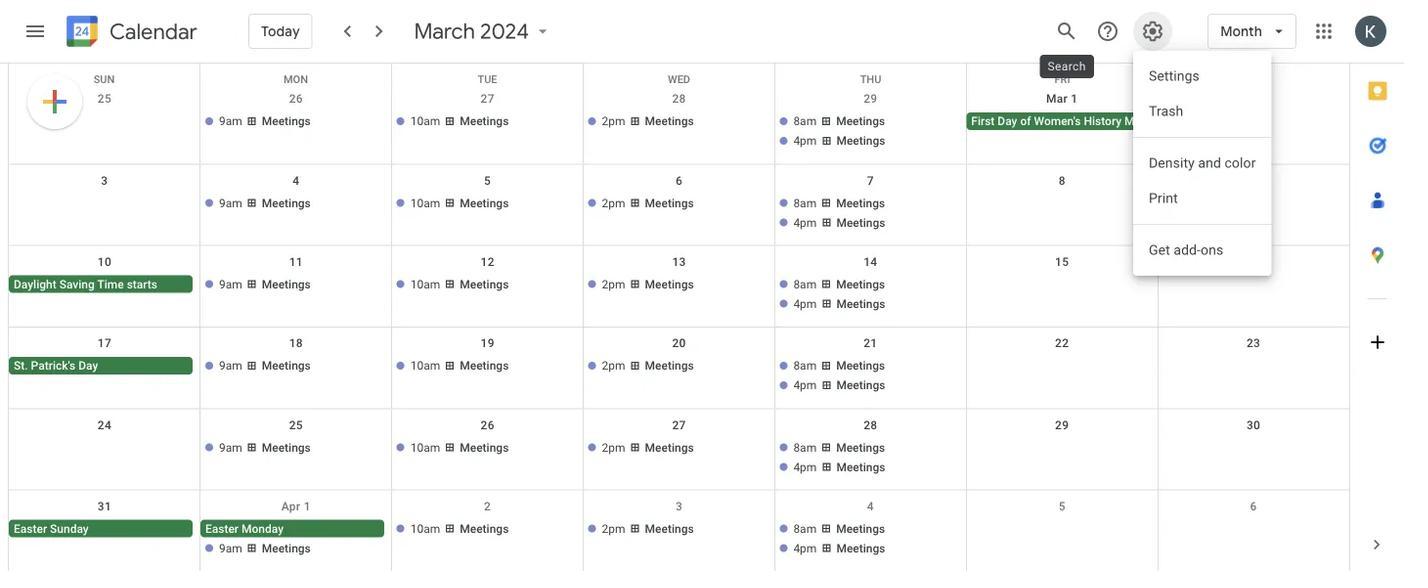 Task type: locate. For each thing, give the bounding box(es) containing it.
6 10am from the top
[[410, 522, 440, 536]]

1 vertical spatial day
[[78, 359, 98, 373]]

0 horizontal spatial month
[[1125, 114, 1158, 128]]

1 horizontal spatial day
[[998, 114, 1017, 128]]

easter inside button
[[205, 522, 239, 536]]

1 horizontal spatial 5
[[1059, 499, 1066, 513]]

first day of women's history month
[[971, 114, 1158, 128]]

0 vertical spatial 28
[[672, 92, 686, 106]]

4
[[293, 173, 300, 187], [867, 499, 874, 513]]

1 vertical spatial 1
[[304, 499, 311, 513]]

first
[[971, 114, 995, 128]]

2 easter from the left
[[205, 522, 239, 536]]

1 vertical spatial 27
[[672, 418, 686, 432]]

0 horizontal spatial 3
[[101, 173, 108, 187]]

4pm for 28
[[793, 460, 817, 474]]

3
[[101, 173, 108, 187], [676, 499, 683, 513]]

0 vertical spatial 29
[[864, 92, 878, 106]]

6 row from the top
[[9, 409, 1349, 491]]

history
[[1084, 114, 1122, 128]]

1 horizontal spatial 4
[[867, 499, 874, 513]]

1 9am from the top
[[219, 114, 242, 128]]

25 down 18
[[289, 418, 303, 432]]

9am for 18
[[219, 359, 242, 373]]

calendar
[[110, 18, 197, 45]]

29 down thu
[[864, 92, 878, 106]]

1 vertical spatial 29
[[1055, 418, 1069, 432]]

27 down tue
[[481, 92, 495, 106]]

calendar heading
[[106, 18, 197, 45]]

8am for 28
[[793, 440, 817, 454]]

4pm for 7
[[793, 215, 817, 229]]

28
[[672, 92, 686, 106], [864, 418, 878, 432]]

3 10am from the top
[[410, 277, 440, 291]]

3 9am from the top
[[219, 277, 242, 291]]

6
[[676, 173, 683, 187], [1250, 499, 1257, 513]]

24
[[98, 418, 112, 432]]

0 vertical spatial 3
[[101, 173, 108, 187]]

7 row from the top
[[9, 491, 1349, 572]]

1 row from the top
[[9, 64, 1349, 86]]

1 horizontal spatial 27
[[672, 418, 686, 432]]

5 9am from the top
[[219, 440, 242, 454]]

1 vertical spatial 4
[[867, 499, 874, 513]]

sun
[[94, 73, 115, 86]]

1 vertical spatial month
[[1125, 114, 1158, 128]]

6 8am from the top
[[793, 522, 817, 536]]

daylight saving time starts button
[[9, 275, 193, 293]]

20
[[672, 336, 686, 350]]

28 down "21"
[[864, 418, 878, 432]]

0 vertical spatial day
[[998, 114, 1017, 128]]

8am for 7
[[793, 196, 817, 210]]

settings
[[1149, 68, 1200, 84]]

2pm for 20
[[602, 359, 625, 373]]

2024
[[480, 18, 529, 45]]

17
[[98, 336, 112, 350]]

add-
[[1174, 242, 1201, 258]]

26 down mon
[[289, 92, 303, 106]]

5 2pm from the top
[[602, 440, 625, 454]]

starts
[[127, 277, 157, 291]]

day down '17'
[[78, 359, 98, 373]]

6 up 13
[[676, 173, 683, 187]]

easter left monday in the left bottom of the page
[[205, 522, 239, 536]]

day
[[998, 114, 1017, 128], [78, 359, 98, 373]]

1 horizontal spatial 1
[[1071, 92, 1078, 106]]

apr
[[281, 499, 301, 513]]

easter left sunday
[[14, 522, 47, 536]]

2 4pm from the top
[[793, 215, 817, 229]]

row containing 31
[[9, 491, 1349, 572]]

8am for 4
[[793, 522, 817, 536]]

0 horizontal spatial 5
[[484, 173, 491, 187]]

0 horizontal spatial 1
[[304, 499, 311, 513]]

row containing 3
[[9, 165, 1349, 246]]

time
[[97, 277, 124, 291]]

0 vertical spatial month
[[1221, 23, 1262, 40]]

row containing sun
[[9, 64, 1349, 86]]

4 8am from the top
[[793, 359, 817, 373]]

26
[[289, 92, 303, 106], [481, 418, 495, 432]]

9am for 4
[[219, 196, 242, 210]]

march 2024
[[414, 18, 529, 45]]

1 right apr
[[304, 499, 311, 513]]

saving
[[59, 277, 95, 291]]

3 4pm from the top
[[793, 297, 817, 311]]

8am
[[793, 114, 817, 128], [793, 196, 817, 210], [793, 277, 817, 291], [793, 359, 817, 373], [793, 440, 817, 454], [793, 522, 817, 536]]

4 9am from the top
[[219, 359, 242, 373]]

8am for 29
[[793, 114, 817, 128]]

color
[[1225, 155, 1256, 171]]

10am for 19
[[410, 359, 440, 373]]

5 8am from the top
[[793, 440, 817, 454]]

search
[[1048, 60, 1086, 73]]

1 vertical spatial 26
[[481, 418, 495, 432]]

thu
[[860, 73, 881, 86]]

0 vertical spatial 6
[[676, 173, 683, 187]]

easter monday button
[[200, 520, 384, 538]]

1 vertical spatial 6
[[1250, 499, 1257, 513]]

1 horizontal spatial 25
[[289, 418, 303, 432]]

0 horizontal spatial 27
[[481, 92, 495, 106]]

women's
[[1034, 114, 1081, 128]]

3 8am from the top
[[793, 277, 817, 291]]

5 4pm from the top
[[793, 460, 817, 474]]

tue
[[478, 73, 497, 86]]

0 vertical spatial 5
[[484, 173, 491, 187]]

1 vertical spatial 25
[[289, 418, 303, 432]]

grid
[[8, 64, 1349, 572]]

8am for 14
[[793, 277, 817, 291]]

1 horizontal spatial 6
[[1250, 499, 1257, 513]]

6 2pm from the top
[[602, 522, 625, 536]]

0 horizontal spatial 28
[[672, 92, 686, 106]]

10am for 5
[[410, 196, 440, 210]]

st. patrick's day
[[14, 359, 98, 373]]

2 row from the top
[[9, 83, 1349, 165]]

1 vertical spatial 3
[[676, 499, 683, 513]]

march 2024 button
[[407, 18, 561, 45]]

27 down 20
[[672, 418, 686, 432]]

daylight
[[14, 277, 56, 291]]

4 2pm from the top
[[602, 359, 625, 373]]

column header
[[1159, 64, 1349, 83]]

25
[[98, 92, 112, 106], [289, 418, 303, 432]]

1 horizontal spatial 28
[[864, 418, 878, 432]]

monday
[[242, 522, 284, 536]]

0 horizontal spatial easter
[[14, 522, 47, 536]]

0 horizontal spatial day
[[78, 359, 98, 373]]

meetings
[[262, 114, 311, 128], [460, 114, 509, 128], [645, 114, 694, 128], [836, 114, 885, 128], [836, 134, 885, 148], [262, 196, 311, 210], [460, 196, 509, 210], [645, 196, 694, 210], [836, 196, 885, 210], [836, 215, 885, 229], [262, 277, 311, 291], [460, 277, 509, 291], [645, 277, 694, 291], [836, 277, 885, 291], [836, 297, 885, 311], [262, 359, 311, 373], [460, 359, 509, 373], [645, 359, 694, 373], [836, 359, 885, 373], [836, 378, 885, 392], [262, 440, 311, 454], [460, 440, 509, 454], [645, 440, 694, 454], [836, 440, 885, 454], [836, 460, 885, 474], [460, 522, 509, 536], [645, 522, 694, 536], [836, 522, 885, 536], [262, 541, 311, 555], [836, 541, 885, 555]]

mar
[[1046, 92, 1068, 106]]

month right history
[[1125, 114, 1158, 128]]

2 10am from the top
[[410, 196, 440, 210]]

easter monday
[[205, 522, 284, 536]]

9am
[[219, 114, 242, 128], [219, 196, 242, 210], [219, 277, 242, 291], [219, 359, 242, 373], [219, 440, 242, 454], [219, 541, 242, 555]]

23
[[1247, 336, 1261, 350]]

4 row from the top
[[9, 246, 1349, 328]]

14
[[864, 255, 878, 269]]

1 right mar
[[1071, 92, 1078, 106]]

row
[[9, 64, 1349, 86], [9, 83, 1349, 165], [9, 165, 1349, 246], [9, 246, 1349, 328], [9, 328, 1349, 409], [9, 409, 1349, 491], [9, 491, 1349, 572]]

month button
[[1208, 8, 1297, 55]]

1 horizontal spatial 26
[[481, 418, 495, 432]]

easter inside button
[[14, 522, 47, 536]]

18
[[289, 336, 303, 350]]

1 horizontal spatial month
[[1221, 23, 1262, 40]]

1 2pm from the top
[[602, 114, 625, 128]]

2 2pm from the top
[[602, 196, 625, 210]]

5 10am from the top
[[410, 440, 440, 454]]

meetings inside cell
[[262, 541, 311, 555]]

1
[[1071, 92, 1078, 106], [304, 499, 311, 513]]

1 8am from the top
[[793, 114, 817, 128]]

month
[[1221, 23, 1262, 40], [1125, 114, 1158, 128]]

1 easter from the left
[[14, 522, 47, 536]]

10am for 2
[[410, 522, 440, 536]]

3 2pm from the top
[[602, 277, 625, 291]]

4 10am from the top
[[410, 359, 440, 373]]

10am
[[410, 114, 440, 128], [410, 196, 440, 210], [410, 277, 440, 291], [410, 359, 440, 373], [410, 440, 440, 454], [410, 522, 440, 536]]

5
[[484, 173, 491, 187], [1059, 499, 1066, 513]]

0 vertical spatial 26
[[289, 92, 303, 106]]

26 down 19
[[481, 418, 495, 432]]

2 8am from the top
[[793, 196, 817, 210]]

25 down sun
[[98, 92, 112, 106]]

28 down wed at left top
[[672, 92, 686, 106]]

trash
[[1149, 103, 1184, 119]]

5 row from the top
[[9, 328, 1349, 409]]

6 4pm from the top
[[793, 541, 817, 555]]

first day of women's history month button
[[966, 112, 1158, 130]]

cell
[[9, 112, 200, 152], [775, 112, 966, 152], [1158, 112, 1349, 152], [9, 194, 200, 233], [775, 194, 966, 233], [966, 194, 1158, 233], [1158, 194, 1349, 233], [775, 275, 966, 315], [966, 275, 1158, 315], [1158, 275, 1349, 315], [775, 357, 966, 396], [966, 357, 1158, 396], [1158, 357, 1349, 396], [9, 438, 200, 478], [775, 438, 966, 478], [1158, 438, 1349, 478], [200, 520, 392, 559], [775, 520, 966, 559], [966, 520, 1158, 559], [1158, 520, 1349, 559]]

1 4pm from the top
[[793, 134, 817, 148]]

easter
[[14, 522, 47, 536], [205, 522, 239, 536]]

0 vertical spatial 1
[[1071, 92, 1078, 106]]

day left the of
[[998, 114, 1017, 128]]

1 10am from the top
[[410, 114, 440, 128]]

29 down "22"
[[1055, 418, 1069, 432]]

3 row from the top
[[9, 165, 1349, 246]]

29
[[864, 92, 878, 106], [1055, 418, 1069, 432]]

2pm for 3
[[602, 522, 625, 536]]

1 for mar 1
[[1071, 92, 1078, 106]]

apr 1
[[281, 499, 311, 513]]

0 vertical spatial 25
[[98, 92, 112, 106]]

0 horizontal spatial 26
[[289, 92, 303, 106]]

8am for 21
[[793, 359, 817, 373]]

4pm
[[793, 134, 817, 148], [793, 215, 817, 229], [793, 297, 817, 311], [793, 378, 817, 392], [793, 460, 817, 474], [793, 541, 817, 555]]

6 down '30'
[[1250, 499, 1257, 513]]

4 4pm from the top
[[793, 378, 817, 392]]

2pm
[[602, 114, 625, 128], [602, 196, 625, 210], [602, 277, 625, 291], [602, 359, 625, 373], [602, 440, 625, 454], [602, 522, 625, 536]]

0 horizontal spatial 25
[[98, 92, 112, 106]]

21
[[864, 336, 878, 350]]

0 horizontal spatial 4
[[293, 173, 300, 187]]

1 horizontal spatial easter
[[205, 522, 239, 536]]

27
[[481, 92, 495, 106], [672, 418, 686, 432]]

tab list
[[1350, 64, 1404, 517]]

2 9am from the top
[[219, 196, 242, 210]]

month right the settings menu icon
[[1221, 23, 1262, 40]]

cell containing easter monday
[[200, 520, 392, 559]]



Task type: vqa. For each thing, say whether or not it's contained in the screenshot.
19 element
no



Task type: describe. For each thing, give the bounding box(es) containing it.
get add-ons
[[1149, 242, 1224, 258]]

fri
[[1055, 73, 1070, 86]]

4pm for 29
[[793, 134, 817, 148]]

8
[[1059, 173, 1066, 187]]

of
[[1020, 114, 1031, 128]]

9am for 11
[[219, 277, 242, 291]]

row containing 17
[[9, 328, 1349, 409]]

10
[[98, 255, 112, 269]]

row containing 24
[[9, 409, 1349, 491]]

column header inside row
[[1159, 64, 1349, 83]]

0 vertical spatial 27
[[481, 92, 495, 106]]

4pm for 21
[[793, 378, 817, 392]]

st.
[[14, 359, 28, 373]]

daylight saving time starts
[[14, 277, 157, 291]]

12
[[481, 255, 495, 269]]

2pm for 28
[[602, 114, 625, 128]]

month inside first day of women's history month button
[[1125, 114, 1158, 128]]

wed
[[668, 73, 690, 86]]

march
[[414, 18, 475, 45]]

6 9am from the top
[[219, 541, 242, 555]]

9am for 25
[[219, 440, 242, 454]]

7
[[867, 173, 874, 187]]

mon
[[284, 73, 308, 86]]

4pm for 14
[[793, 297, 817, 311]]

st. patrick's day button
[[9, 357, 193, 375]]

easter for easter monday
[[205, 522, 239, 536]]

0 vertical spatial 4
[[293, 173, 300, 187]]

0 horizontal spatial 6
[[676, 173, 683, 187]]

10am for 27
[[410, 114, 440, 128]]

11
[[289, 255, 303, 269]]

10am for 12
[[410, 277, 440, 291]]

density
[[1149, 155, 1195, 171]]

density and color
[[1149, 155, 1256, 171]]

calendar element
[[63, 12, 197, 55]]

9am for 26
[[219, 114, 242, 128]]

2
[[484, 499, 491, 513]]

1 horizontal spatial 29
[[1055, 418, 1069, 432]]

22
[[1055, 336, 1069, 350]]

1 horizontal spatial 3
[[676, 499, 683, 513]]

19
[[481, 336, 495, 350]]

today
[[261, 23, 300, 40]]

print
[[1149, 190, 1178, 206]]

0 horizontal spatial 29
[[864, 92, 878, 106]]

1 for apr 1
[[304, 499, 311, 513]]

1 vertical spatial 28
[[864, 418, 878, 432]]

main drawer image
[[23, 20, 47, 43]]

settings menu image
[[1141, 20, 1165, 43]]

row containing 25
[[9, 83, 1349, 165]]

2pm for 13
[[602, 277, 625, 291]]

mar 1
[[1046, 92, 1078, 106]]

2pm for 27
[[602, 440, 625, 454]]

15
[[1055, 255, 1069, 269]]

4pm for 4
[[793, 541, 817, 555]]

easter sunday button
[[9, 520, 193, 538]]

30
[[1247, 418, 1261, 432]]

grid containing 25
[[8, 64, 1349, 572]]

31
[[98, 499, 112, 513]]

2pm for 6
[[602, 196, 625, 210]]

10am for 26
[[410, 440, 440, 454]]

row containing 10
[[9, 246, 1349, 328]]

get
[[1149, 242, 1171, 258]]

patrick's
[[31, 359, 75, 373]]

ons
[[1201, 242, 1224, 258]]

easter for easter sunday
[[14, 522, 47, 536]]

settings menu menu
[[1134, 51, 1272, 276]]

month inside month popup button
[[1221, 23, 1262, 40]]

and
[[1198, 155, 1221, 171]]

sunday
[[50, 522, 89, 536]]

1 vertical spatial 5
[[1059, 499, 1066, 513]]

13
[[672, 255, 686, 269]]

today button
[[248, 8, 313, 55]]

easter sunday
[[14, 522, 89, 536]]



